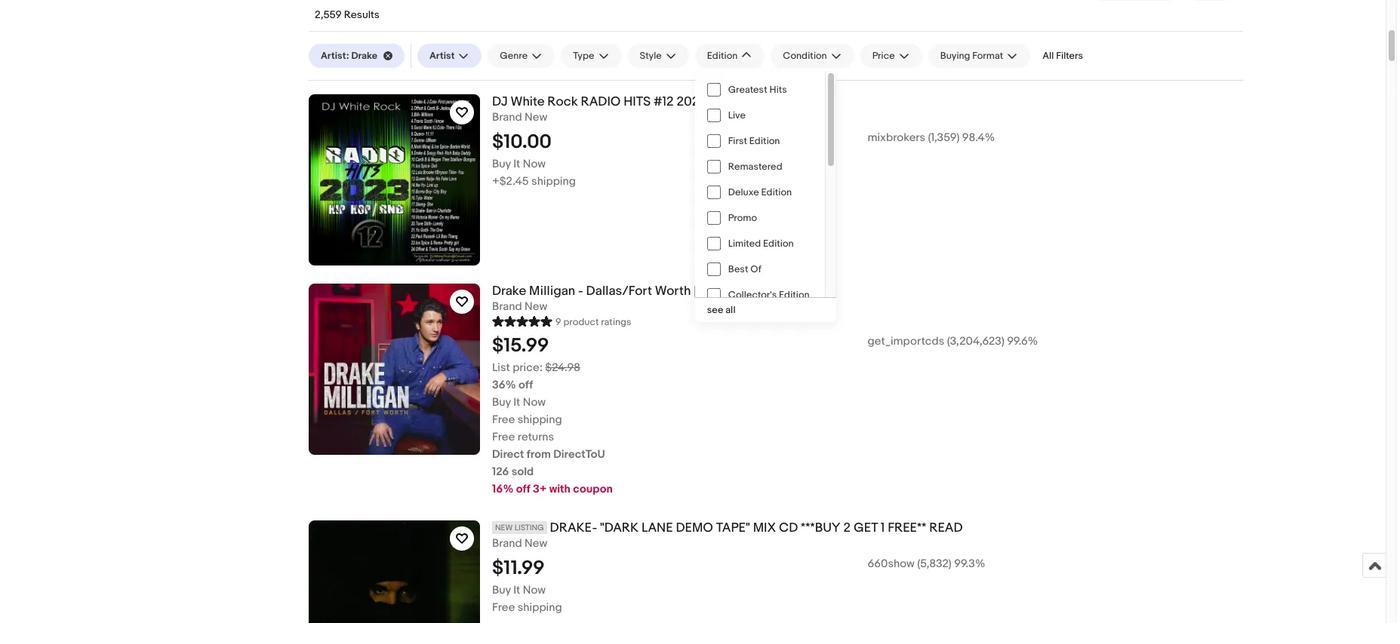Task type: describe. For each thing, give the bounding box(es) containing it.
***buy
[[801, 521, 841, 536]]

free**
[[888, 521, 926, 536]]

price:
[[513, 361, 543, 375]]

#12
[[654, 94, 674, 109]]

it for $10.00
[[513, 157, 520, 171]]

greatest hits
[[728, 84, 787, 96]]

free inside $11.99 buy it now free shipping
[[492, 601, 515, 615]]

directtou
[[553, 447, 605, 462]]

artist: drake link
[[309, 44, 405, 68]]

best of
[[728, 263, 761, 276]]

live link
[[695, 103, 825, 128]]

brand for drake
[[492, 300, 522, 314]]

2,559 results
[[315, 8, 380, 21]]

(5,832)
[[917, 557, 952, 571]]

$15.99
[[492, 334, 549, 358]]

all
[[1043, 50, 1054, 62]]

limited edition link
[[695, 231, 825, 257]]

mixbrokers (1,359) 98.4%
[[868, 130, 995, 145]]

drake inside drake milligan - dallas/fort worth [new cd] brand new
[[492, 284, 526, 299]]

results
[[344, 8, 380, 21]]

edition for collector's
[[779, 289, 810, 301]]

new inside dj white rock radio hits #12 2023 brand new
[[525, 110, 547, 124]]

dj white rock radio hits #12 2023 brand new
[[492, 94, 706, 124]]

it inside $15.99 list price: $24.98 36% off buy it now free shipping free returns direct from directtou 126 sold 16% off 3+ with coupon
[[513, 395, 520, 410]]

cd]
[[727, 284, 750, 299]]

buy for $10.00
[[492, 157, 511, 171]]

best of link
[[695, 257, 825, 282]]

now for $11.99
[[523, 583, 546, 598]]

$11.99 buy it now free shipping
[[492, 557, 562, 615]]

demo
[[676, 521, 713, 536]]

dj white rock radio hits #12 2023 link
[[492, 94, 1243, 110]]

artist: drake
[[321, 50, 377, 62]]

all
[[726, 304, 736, 316]]

product
[[563, 316, 599, 328]]

new down listing
[[525, 536, 547, 551]]

promo
[[728, 212, 757, 224]]

cd
[[779, 521, 798, 536]]

rock
[[548, 94, 578, 109]]

16%
[[492, 482, 514, 497]]

660show (5,832) 99.3%
[[868, 557, 985, 571]]

mix
[[753, 521, 776, 536]]

greatest hits link
[[695, 77, 825, 103]]

edition inside dropdown button
[[707, 50, 738, 62]]

get_importcds (3,204,623) 99.6%
[[868, 334, 1038, 349]]

edition button
[[695, 44, 765, 68]]

from
[[527, 447, 551, 462]]

2
[[844, 521, 851, 536]]

(3,204,623)
[[947, 334, 1005, 349]]

deluxe
[[728, 186, 759, 199]]

$24.98
[[545, 361, 580, 375]]

1 vertical spatial off
[[516, 482, 530, 497]]

all filters button
[[1037, 44, 1089, 68]]

+$2.45
[[492, 174, 529, 189]]

brand for dj
[[492, 110, 522, 124]]

ratings
[[601, 316, 631, 328]]

$11.99
[[492, 557, 545, 580]]

2023
[[677, 94, 706, 109]]

0 vertical spatial drake
[[351, 50, 377, 62]]

get
[[854, 521, 878, 536]]

get_importcds
[[868, 334, 945, 349]]

it for $11.99
[[513, 583, 520, 598]]

of
[[751, 263, 761, 276]]

"dark
[[600, 521, 639, 536]]

new listing drake- "dark lane demo tape" mix cd  ***buy 2 get 1 free** read brand new
[[492, 521, 963, 551]]

listing
[[515, 523, 544, 533]]

live
[[728, 109, 746, 122]]

filters
[[1056, 50, 1083, 62]]

collector's edition link
[[695, 282, 825, 308]]

buy for $11.99
[[492, 583, 511, 598]]

brand inside the new listing drake- "dark lane demo tape" mix cd  ***buy 2 get 1 free** read brand new
[[492, 536, 522, 551]]

2 free from the top
[[492, 430, 515, 444]]

edition for first
[[749, 135, 780, 147]]

deluxe edition link
[[695, 180, 825, 205]]

3+
[[533, 482, 547, 497]]



Task type: locate. For each thing, give the bounding box(es) containing it.
36%
[[492, 378, 516, 392]]

brand up $15.99
[[492, 300, 522, 314]]

it down the $11.99 at bottom left
[[513, 583, 520, 598]]

0 vertical spatial buy
[[492, 157, 511, 171]]

1 buy from the top
[[492, 157, 511, 171]]

brand down dj
[[492, 110, 522, 124]]

2 now from the top
[[523, 395, 546, 410]]

deluxe edition
[[728, 186, 792, 199]]

greatest
[[728, 84, 767, 96]]

first edition
[[728, 135, 780, 147]]

0 vertical spatial off
[[519, 378, 533, 392]]

sold
[[512, 465, 534, 479]]

first edition link
[[695, 128, 825, 154]]

new left listing
[[495, 523, 513, 533]]

9
[[556, 316, 561, 328]]

brand inside drake milligan - dallas/fort worth [new cd] brand new
[[492, 300, 522, 314]]

1 horizontal spatial drake
[[492, 284, 526, 299]]

drake right artist:
[[351, 50, 377, 62]]

1 vertical spatial buy
[[492, 395, 511, 410]]

3 buy from the top
[[492, 583, 511, 598]]

drake up 5.0 out of 5 stars. image
[[492, 284, 526, 299]]

3 brand from the top
[[492, 536, 522, 551]]

1 brand from the top
[[492, 110, 522, 124]]

9 product ratings
[[556, 316, 631, 328]]

126
[[492, 465, 509, 479]]

now down $10.00
[[523, 157, 546, 171]]

see all button
[[695, 298, 836, 322]]

hits
[[770, 84, 787, 96]]

free down the $11.99 at bottom left
[[492, 601, 515, 615]]

limited
[[728, 238, 761, 250]]

new
[[525, 110, 547, 124], [525, 300, 547, 314], [495, 523, 513, 533], [525, 536, 547, 551]]

edition down promo link
[[763, 238, 794, 250]]

98.4%
[[962, 130, 995, 145]]

dj white rock radio hits #12 2023 image
[[309, 94, 480, 266]]

2 vertical spatial shipping
[[518, 601, 562, 615]]

it
[[513, 157, 520, 171], [513, 395, 520, 410], [513, 583, 520, 598]]

2 brand from the top
[[492, 300, 522, 314]]

drake-
[[550, 521, 597, 536]]

buy down the $11.99 at bottom left
[[492, 583, 511, 598]]

2 it from the top
[[513, 395, 520, 410]]

2 vertical spatial buy
[[492, 583, 511, 598]]

collector's edition
[[728, 289, 810, 301]]

1
[[881, 521, 885, 536]]

$10.00
[[492, 130, 552, 154]]

buy inside $11.99 buy it now free shipping
[[492, 583, 511, 598]]

$15.99 list price: $24.98 36% off buy it now free shipping free returns direct from directtou 126 sold 16% off 3+ with coupon
[[492, 334, 613, 497]]

660show
[[868, 557, 915, 571]]

dj
[[492, 94, 508, 109]]

buy inside $10.00 buy it now +$2.45 shipping
[[492, 157, 511, 171]]

now inside $10.00 buy it now +$2.45 shipping
[[523, 157, 546, 171]]

collector's
[[728, 289, 777, 301]]

edition for limited
[[763, 238, 794, 250]]

read
[[929, 521, 963, 536]]

2,559
[[315, 8, 342, 21]]

drake milligan - dallas/fort worth [new cd] image
[[309, 284, 480, 455]]

2 vertical spatial brand
[[492, 536, 522, 551]]

new down 'white'
[[525, 110, 547, 124]]

now up returns
[[523, 395, 546, 410]]

(1,359)
[[928, 130, 960, 145]]

all filters
[[1043, 50, 1083, 62]]

shipping down the $11.99 at bottom left
[[518, 601, 562, 615]]

buy
[[492, 157, 511, 171], [492, 395, 511, 410], [492, 583, 511, 598]]

first
[[728, 135, 747, 147]]

mixbrokers
[[868, 130, 925, 145]]

0 vertical spatial shipping
[[531, 174, 576, 189]]

1 vertical spatial brand
[[492, 300, 522, 314]]

1 it from the top
[[513, 157, 520, 171]]

99.6%
[[1007, 334, 1038, 349]]

dallas/fort
[[586, 284, 652, 299]]

white
[[511, 94, 545, 109]]

shipping inside $15.99 list price: $24.98 36% off buy it now free shipping free returns direct from directtou 126 sold 16% off 3+ with coupon
[[518, 413, 562, 427]]

edition
[[707, 50, 738, 62], [749, 135, 780, 147], [761, 186, 792, 199], [763, 238, 794, 250], [779, 289, 810, 301]]

1 vertical spatial it
[[513, 395, 520, 410]]

tape"
[[716, 521, 750, 536]]

returns
[[518, 430, 554, 444]]

drake- "dark lane demo tape" mix cd  ***buy 2 get 1 free** read image
[[309, 521, 480, 623]]

0 vertical spatial now
[[523, 157, 546, 171]]

edition for deluxe
[[761, 186, 792, 199]]

3 it from the top
[[513, 583, 520, 598]]

1 now from the top
[[523, 157, 546, 171]]

edition up greatest
[[707, 50, 738, 62]]

brand
[[492, 110, 522, 124], [492, 300, 522, 314], [492, 536, 522, 551]]

radio
[[581, 94, 621, 109]]

it up +$2.45
[[513, 157, 520, 171]]

shipping for $10.00
[[531, 174, 576, 189]]

1 free from the top
[[492, 413, 515, 427]]

coupon
[[573, 482, 613, 497]]

3 now from the top
[[523, 583, 546, 598]]

2 buy from the top
[[492, 395, 511, 410]]

now for $10.00
[[523, 157, 546, 171]]

lane
[[642, 521, 673, 536]]

buy up +$2.45
[[492, 157, 511, 171]]

3 free from the top
[[492, 601, 515, 615]]

1 vertical spatial free
[[492, 430, 515, 444]]

shipping
[[531, 174, 576, 189], [518, 413, 562, 427], [518, 601, 562, 615]]

edition right "collector's"
[[779, 289, 810, 301]]

promo link
[[695, 205, 825, 231]]

1 vertical spatial shipping
[[518, 413, 562, 427]]

free
[[492, 413, 515, 427], [492, 430, 515, 444], [492, 601, 515, 615]]

$10.00 buy it now +$2.45 shipping
[[492, 130, 576, 189]]

new inside drake milligan - dallas/fort worth [new cd] brand new
[[525, 300, 547, 314]]

-
[[578, 284, 583, 299]]

shipping right +$2.45
[[531, 174, 576, 189]]

99.3%
[[954, 557, 985, 571]]

off down price:
[[519, 378, 533, 392]]

edition up promo link
[[761, 186, 792, 199]]

shipping inside $11.99 buy it now free shipping
[[518, 601, 562, 615]]

1 vertical spatial now
[[523, 395, 546, 410]]

0 vertical spatial brand
[[492, 110, 522, 124]]

it inside $10.00 buy it now +$2.45 shipping
[[513, 157, 520, 171]]

shipping inside $10.00 buy it now +$2.45 shipping
[[531, 174, 576, 189]]

drake milligan - dallas/fort worth [new cd] brand new
[[492, 284, 750, 314]]

it inside $11.99 buy it now free shipping
[[513, 583, 520, 598]]

best
[[728, 263, 748, 276]]

[new
[[694, 284, 724, 299]]

free down '36%'
[[492, 413, 515, 427]]

see
[[707, 304, 723, 316]]

see all
[[707, 304, 736, 316]]

edition down live link
[[749, 135, 780, 147]]

it down '36%'
[[513, 395, 520, 410]]

0 horizontal spatial drake
[[351, 50, 377, 62]]

brand inside dj white rock radio hits #12 2023 brand new
[[492, 110, 522, 124]]

drake
[[351, 50, 377, 62], [492, 284, 526, 299]]

brand down listing
[[492, 536, 522, 551]]

off left 3+
[[516, 482, 530, 497]]

buy down '36%'
[[492, 395, 511, 410]]

direct
[[492, 447, 524, 462]]

free up direct
[[492, 430, 515, 444]]

0 vertical spatial it
[[513, 157, 520, 171]]

now down the $11.99 at bottom left
[[523, 583, 546, 598]]

9 product ratings link
[[492, 314, 631, 328]]

now inside $11.99 buy it now free shipping
[[523, 583, 546, 598]]

off
[[519, 378, 533, 392], [516, 482, 530, 497]]

1 vertical spatial drake
[[492, 284, 526, 299]]

remastered
[[728, 161, 782, 173]]

now
[[523, 157, 546, 171], [523, 395, 546, 410], [523, 583, 546, 598]]

limited edition
[[728, 238, 794, 250]]

2 vertical spatial it
[[513, 583, 520, 598]]

new down milligan
[[525, 300, 547, 314]]

now inside $15.99 list price: $24.98 36% off buy it now free shipping free returns direct from directtou 126 sold 16% off 3+ with coupon
[[523, 395, 546, 410]]

5.0 out of 5 stars. image
[[492, 314, 553, 328]]

with
[[549, 482, 571, 497]]

2 vertical spatial now
[[523, 583, 546, 598]]

shipping for $11.99
[[518, 601, 562, 615]]

remastered link
[[695, 154, 825, 180]]

buy inside $15.99 list price: $24.98 36% off buy it now free shipping free returns direct from directtou 126 sold 16% off 3+ with coupon
[[492, 395, 511, 410]]

hits
[[624, 94, 651, 109]]

2 vertical spatial free
[[492, 601, 515, 615]]

shipping up returns
[[518, 413, 562, 427]]

0 vertical spatial free
[[492, 413, 515, 427]]

milligan
[[529, 284, 575, 299]]



Task type: vqa. For each thing, say whether or not it's contained in the screenshot.
Promo
yes



